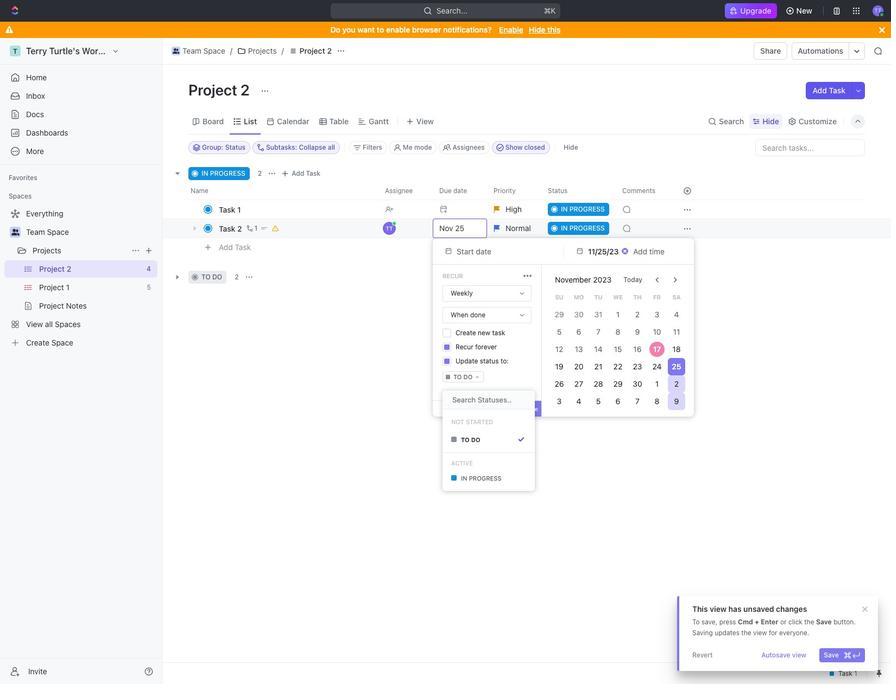 Task type: describe. For each thing, give the bounding box(es) containing it.
1 vertical spatial add
[[292, 169, 304, 178]]

to inside button
[[461, 436, 470, 443]]

table
[[329, 116, 349, 126]]

share
[[760, 46, 781, 55]]

assignees
[[453, 143, 485, 152]]

1 / from the left
[[230, 46, 232, 55]]

create
[[456, 329, 476, 337]]

0 horizontal spatial progress
[[210, 169, 245, 178]]

customize button
[[785, 114, 840, 129]]

enable
[[386, 25, 410, 34]]

inbox link
[[4, 87, 157, 105]]

task up the "customize"
[[829, 86, 845, 95]]

you
[[342, 25, 355, 34]]

autosave
[[761, 652, 790, 660]]

this view has unsaved changes to save, press cmd + enter or click the save button. saving updates the view for everyone.
[[692, 605, 856, 638]]

recur forever
[[456, 343, 497, 351]]

want
[[357, 25, 375, 34]]

do inside button
[[471, 436, 480, 443]]

do inside dropdown button
[[463, 374, 473, 381]]

1 vertical spatial view
[[753, 629, 767, 638]]

2 up task 1 link
[[258, 169, 262, 178]]

in inside button
[[461, 475, 467, 482]]

Add time text field
[[633, 247, 666, 256]]

calendar
[[277, 116, 309, 126]]

user group image inside sidebar navigation
[[11, 229, 19, 236]]

0 vertical spatial to do
[[201, 273, 222, 281]]

projects inside sidebar navigation
[[33, 246, 61, 255]]

hide inside button
[[564, 143, 578, 152]]

november 2023
[[555, 275, 612, 285]]

search
[[719, 116, 744, 126]]

0 horizontal spatial 1
[[237, 205, 241, 214]]

forever
[[475, 343, 497, 351]]

search button
[[705, 114, 747, 129]]

in progress button
[[447, 471, 531, 486]]

not started button
[[443, 414, 535, 430]]

1 vertical spatial projects link
[[33, 242, 127, 260]]

+
[[755, 619, 759, 627]]

updates
[[715, 629, 740, 638]]

automations button
[[793, 43, 849, 59]]

1 vertical spatial project 2
[[188, 81, 253, 99]]

not
[[451, 418, 464, 425]]

assignees button
[[439, 141, 490, 154]]

2023
[[593, 275, 612, 285]]

0 horizontal spatial in progress
[[201, 169, 245, 178]]

2 / from the left
[[282, 46, 284, 55]]

status
[[480, 357, 499, 365]]

0 vertical spatial add task button
[[806, 82, 852, 99]]

list
[[244, 116, 257, 126]]

save,
[[702, 619, 717, 627]]

do
[[330, 25, 340, 34]]

calendar link
[[275, 114, 309, 129]]

gantt link
[[367, 114, 389, 129]]

0 vertical spatial do
[[212, 273, 222, 281]]

task 1 link
[[216, 202, 376, 217]]

1 inside button
[[254, 224, 258, 232]]

customize
[[799, 116, 837, 126]]

task up task 2
[[219, 205, 235, 214]]

click
[[788, 619, 803, 627]]

view for autosave
[[792, 652, 807, 660]]

today button
[[617, 272, 649, 289]]

inbox
[[26, 91, 45, 100]]

enable
[[499, 25, 523, 34]]

docs
[[26, 110, 44, 119]]

1 vertical spatial add task
[[292, 169, 320, 178]]

favorites button
[[4, 172, 42, 185]]

new button
[[781, 2, 819, 20]]

new
[[478, 329, 490, 337]]

th
[[633, 294, 642, 301]]

browser
[[412, 25, 441, 34]]

0 vertical spatial add
[[813, 86, 827, 95]]

task up task 1 link
[[306, 169, 320, 178]]

to
[[692, 619, 700, 627]]

task 2
[[219, 224, 242, 233]]

0 vertical spatial add task
[[813, 86, 845, 95]]

1 vertical spatial team space link
[[26, 224, 155, 241]]

0 vertical spatial save
[[524, 406, 538, 413]]

changes
[[776, 605, 807, 614]]

to do button
[[443, 371, 484, 383]]

1 horizontal spatial the
[[804, 619, 814, 627]]

this
[[692, 605, 708, 614]]

task down task 1
[[219, 224, 235, 233]]

2 vertical spatial add
[[219, 243, 233, 252]]

to inside dropdown button
[[453, 374, 462, 381]]

save inside this view has unsaved changes to save, press cmd + enter or click the save button. saving updates the view for everyone.
[[816, 619, 832, 627]]

1 button
[[244, 223, 259, 234]]

2 down task 2
[[235, 273, 239, 281]]

0 vertical spatial team
[[182, 46, 201, 55]]

1 vertical spatial project
[[188, 81, 237, 99]]

list link
[[242, 114, 257, 129]]

2 up list
[[240, 81, 250, 99]]

this
[[547, 25, 561, 34]]

november
[[555, 275, 591, 285]]

automations
[[798, 46, 843, 55]]

task 1
[[219, 205, 241, 214]]

0 vertical spatial hide
[[529, 25, 545, 34]]

team inside sidebar navigation
[[26, 228, 45, 237]]

2 vertical spatial add task
[[219, 243, 251, 252]]

save inside button
[[824, 652, 839, 660]]

0 vertical spatial team space
[[182, 46, 225, 55]]

or
[[780, 619, 787, 627]]

table link
[[327, 114, 349, 129]]

spaces
[[9, 192, 32, 200]]

unsaved
[[743, 605, 774, 614]]

today
[[624, 276, 642, 284]]

dashboards link
[[4, 124, 157, 142]]

favorites
[[9, 174, 37, 182]]

revert
[[692, 652, 713, 660]]

Search tasks... text field
[[756, 140, 864, 156]]



Task type: locate. For each thing, give the bounding box(es) containing it.
hide inside dropdown button
[[763, 116, 779, 126]]

0 horizontal spatial team space link
[[26, 224, 155, 241]]

everyone.
[[779, 629, 809, 638]]

add up task 1 link
[[292, 169, 304, 178]]

1 horizontal spatial progress
[[469, 475, 502, 482]]

1
[[237, 205, 241, 214], [254, 224, 258, 232]]

0 vertical spatial recur
[[443, 273, 463, 280]]

upgrade link
[[725, 3, 777, 18]]

1 horizontal spatial team space
[[182, 46, 225, 55]]

1 horizontal spatial project
[[300, 46, 325, 55]]

saving
[[692, 629, 713, 638]]

0 horizontal spatial add
[[219, 243, 233, 252]]

0 vertical spatial in progress
[[201, 169, 245, 178]]

to do down task 2
[[201, 273, 222, 281]]

for
[[769, 629, 777, 638]]

hide button
[[559, 141, 582, 154]]

su
[[555, 294, 564, 301]]

0 horizontal spatial user group image
[[11, 229, 19, 236]]

1 vertical spatial user group image
[[11, 229, 19, 236]]

0 vertical spatial user group image
[[173, 48, 179, 54]]

do you want to enable browser notifications? enable hide this
[[330, 25, 561, 34]]

create new task
[[456, 329, 505, 337]]

sidebar navigation
[[0, 38, 162, 685]]

user group image inside team space link
[[173, 48, 179, 54]]

save right cancel on the right bottom
[[524, 406, 538, 413]]

1 horizontal spatial team space link
[[169, 45, 228, 58]]

Start date text field
[[457, 247, 547, 256]]

to:
[[501, 357, 509, 365]]

enter
[[761, 619, 778, 627]]

add task button up the "customize"
[[806, 82, 852, 99]]

progress down the active button
[[469, 475, 502, 482]]

0 horizontal spatial in
[[201, 169, 208, 178]]

2 left 1 button
[[237, 224, 242, 233]]

1 vertical spatial progress
[[469, 475, 502, 482]]

0 horizontal spatial projects
[[33, 246, 61, 255]]

2 vertical spatial hide
[[564, 143, 578, 152]]

0 horizontal spatial add task
[[219, 243, 251, 252]]

view down everyone.
[[792, 652, 807, 660]]

do down not started
[[471, 436, 480, 443]]

do
[[212, 273, 222, 281], [463, 374, 473, 381], [471, 436, 480, 443]]

2 vertical spatial do
[[471, 436, 480, 443]]

add task up the "customize"
[[813, 86, 845, 95]]

0 horizontal spatial /
[[230, 46, 232, 55]]

notifications?
[[443, 25, 492, 34]]

2
[[327, 46, 332, 55], [240, 81, 250, 99], [258, 169, 262, 178], [237, 224, 242, 233], [235, 273, 239, 281]]

1 horizontal spatial project 2
[[300, 46, 332, 55]]

press
[[719, 619, 736, 627]]

project 2 link
[[286, 45, 334, 58]]

1 up task 2
[[237, 205, 241, 214]]

task
[[829, 86, 845, 95], [306, 169, 320, 178], [219, 205, 235, 214], [219, 224, 235, 233], [235, 243, 251, 252]]

0 horizontal spatial project
[[188, 81, 237, 99]]

2 vertical spatial to do
[[461, 436, 480, 443]]

not started
[[451, 418, 493, 425]]

home link
[[4, 69, 157, 86]]

gantt
[[369, 116, 389, 126]]

1 horizontal spatial add
[[292, 169, 304, 178]]

in
[[201, 169, 208, 178], [461, 475, 467, 482]]

in progress down the active button
[[461, 475, 502, 482]]

project 2 inside 'project 2' link
[[300, 46, 332, 55]]

2 horizontal spatial add task button
[[806, 82, 852, 99]]

board link
[[200, 114, 224, 129]]

0 horizontal spatial add task button
[[214, 241, 255, 254]]

1 horizontal spatial 1
[[254, 224, 258, 232]]

add up the "customize"
[[813, 86, 827, 95]]

add task down task 2
[[219, 243, 251, 252]]

save left button.
[[816, 619, 832, 627]]

view inside button
[[792, 652, 807, 660]]

team space inside sidebar navigation
[[26, 228, 69, 237]]

autosave view button
[[757, 649, 811, 663]]

1 horizontal spatial add task
[[292, 169, 320, 178]]

1 horizontal spatial projects link
[[235, 45, 279, 58]]

2 horizontal spatial hide
[[763, 116, 779, 126]]

Search Statuses... field
[[451, 395, 513, 405]]

revert button
[[688, 649, 717, 663]]

1 vertical spatial team
[[26, 228, 45, 237]]

/
[[230, 46, 232, 55], [282, 46, 284, 55]]

to do down not started
[[461, 436, 480, 443]]

2 horizontal spatial add
[[813, 86, 827, 95]]

button.
[[834, 619, 856, 627]]

space inside sidebar navigation
[[47, 228, 69, 237]]

1 horizontal spatial /
[[282, 46, 284, 55]]

save down button.
[[824, 652, 839, 660]]

0 vertical spatial in
[[201, 169, 208, 178]]

task
[[492, 329, 505, 337]]

0 horizontal spatial projects link
[[33, 242, 127, 260]]

has
[[729, 605, 742, 614]]

active
[[451, 460, 473, 467]]

tree containing team space
[[4, 205, 157, 352]]

0 vertical spatial projects link
[[235, 45, 279, 58]]

cancel
[[495, 406, 515, 413]]

to do inside button
[[461, 436, 480, 443]]

fr
[[653, 294, 661, 301]]

new
[[796, 6, 812, 15]]

board
[[203, 116, 224, 126]]

1 vertical spatial in progress
[[461, 475, 502, 482]]

upgrade
[[740, 6, 771, 15]]

do down the update
[[463, 374, 473, 381]]

add task button up task 1 link
[[279, 167, 325, 180]]

1 vertical spatial save
[[816, 619, 832, 627]]

recur
[[443, 273, 463, 280], [456, 343, 473, 351]]

1 vertical spatial in
[[461, 475, 467, 482]]

to do down the update
[[453, 374, 473, 381]]

1 vertical spatial the
[[741, 629, 751, 638]]

0 vertical spatial 1
[[237, 205, 241, 214]]

0 vertical spatial view
[[710, 605, 727, 614]]

to do button
[[447, 432, 531, 447]]

save button
[[820, 649, 865, 663]]

project 2 down do
[[300, 46, 332, 55]]

team space link
[[169, 45, 228, 58], [26, 224, 155, 241]]

tree inside sidebar navigation
[[4, 205, 157, 352]]

add task
[[813, 86, 845, 95], [292, 169, 320, 178], [219, 243, 251, 252]]

share button
[[754, 42, 788, 60]]

2 vertical spatial add task button
[[214, 241, 255, 254]]

project 2
[[300, 46, 332, 55], [188, 81, 253, 99]]

1 vertical spatial add task button
[[279, 167, 325, 180]]

user group image
[[173, 48, 179, 54], [11, 229, 19, 236]]

0 horizontal spatial project 2
[[188, 81, 253, 99]]

0 horizontal spatial the
[[741, 629, 751, 638]]

sa
[[672, 294, 681, 301]]

recur for recur forever
[[456, 343, 473, 351]]

add task button down task 2
[[214, 241, 255, 254]]

1 horizontal spatial space
[[203, 46, 225, 55]]

0 vertical spatial the
[[804, 619, 814, 627]]

recur for recur
[[443, 273, 463, 280]]

in down board link
[[201, 169, 208, 178]]

2 vertical spatial view
[[792, 652, 807, 660]]

docs link
[[4, 106, 157, 123]]

to do inside dropdown button
[[453, 374, 473, 381]]

team
[[182, 46, 201, 55], [26, 228, 45, 237]]

1 horizontal spatial user group image
[[173, 48, 179, 54]]

dashboards
[[26, 128, 68, 137]]

1 vertical spatial team space
[[26, 228, 69, 237]]

add
[[813, 86, 827, 95], [292, 169, 304, 178], [219, 243, 233, 252]]

1 right task 2
[[254, 224, 258, 232]]

cmd
[[738, 619, 753, 627]]

0 horizontal spatial team space
[[26, 228, 69, 237]]

tree
[[4, 205, 157, 352]]

save
[[524, 406, 538, 413], [816, 619, 832, 627], [824, 652, 839, 660]]

team space
[[182, 46, 225, 55], [26, 228, 69, 237]]

1 horizontal spatial in
[[461, 475, 467, 482]]

0 horizontal spatial hide
[[529, 25, 545, 34]]

2 horizontal spatial add task
[[813, 86, 845, 95]]

1 horizontal spatial in progress
[[461, 475, 502, 482]]

view for this
[[710, 605, 727, 614]]

add down task 2
[[219, 243, 233, 252]]

view up save,
[[710, 605, 727, 614]]

invite
[[28, 667, 47, 676]]

1 horizontal spatial projects
[[248, 46, 277, 55]]

0 vertical spatial space
[[203, 46, 225, 55]]

1 horizontal spatial team
[[182, 46, 201, 55]]

0 vertical spatial project
[[300, 46, 325, 55]]

0 horizontal spatial view
[[710, 605, 727, 614]]

0 vertical spatial progress
[[210, 169, 245, 178]]

space
[[203, 46, 225, 55], [47, 228, 69, 237]]

active button
[[443, 453, 535, 468]]

do down task 2
[[212, 273, 222, 281]]

progress inside button
[[469, 475, 502, 482]]

1 vertical spatial projects
[[33, 246, 61, 255]]

1 vertical spatial to do
[[453, 374, 473, 381]]

the down cmd
[[741, 629, 751, 638]]

2 vertical spatial save
[[824, 652, 839, 660]]

the right click
[[804, 619, 814, 627]]

tu
[[594, 294, 603, 301]]

0 vertical spatial project 2
[[300, 46, 332, 55]]

1 vertical spatial recur
[[456, 343, 473, 351]]

2 down do
[[327, 46, 332, 55]]

view down +
[[753, 629, 767, 638]]

in progress up task 1
[[201, 169, 245, 178]]

0 vertical spatial projects
[[248, 46, 277, 55]]

1 vertical spatial do
[[463, 374, 473, 381]]

search...
[[437, 6, 468, 15]]

1 horizontal spatial view
[[753, 629, 767, 638]]

1 horizontal spatial add task button
[[279, 167, 325, 180]]

2 horizontal spatial view
[[792, 652, 807, 660]]

started
[[466, 418, 493, 425]]

update
[[456, 357, 478, 365]]

project 2 up 'board'
[[188, 81, 253, 99]]

1 horizontal spatial hide
[[564, 143, 578, 152]]

1 vertical spatial space
[[47, 228, 69, 237]]

hide button
[[749, 114, 782, 129]]

task down 1 button
[[235, 243, 251, 252]]

0 horizontal spatial team
[[26, 228, 45, 237]]

Due date text field
[[588, 247, 619, 256]]

0 vertical spatial team space link
[[169, 45, 228, 58]]

in down active
[[461, 475, 467, 482]]

home
[[26, 73, 47, 82]]

to
[[377, 25, 384, 34], [201, 273, 211, 281], [453, 374, 462, 381], [461, 436, 470, 443]]

progress up task 1
[[210, 169, 245, 178]]

autosave view
[[761, 652, 807, 660]]

add task up task 1 link
[[292, 169, 320, 178]]

the
[[804, 619, 814, 627], [741, 629, 751, 638]]

in progress inside button
[[461, 475, 502, 482]]

view
[[710, 605, 727, 614], [753, 629, 767, 638], [792, 652, 807, 660]]

0 horizontal spatial space
[[47, 228, 69, 237]]

1 vertical spatial hide
[[763, 116, 779, 126]]

1 vertical spatial 1
[[254, 224, 258, 232]]



Task type: vqa. For each thing, say whether or not it's contained in the screenshot.
the in progress in the in progress button
yes



